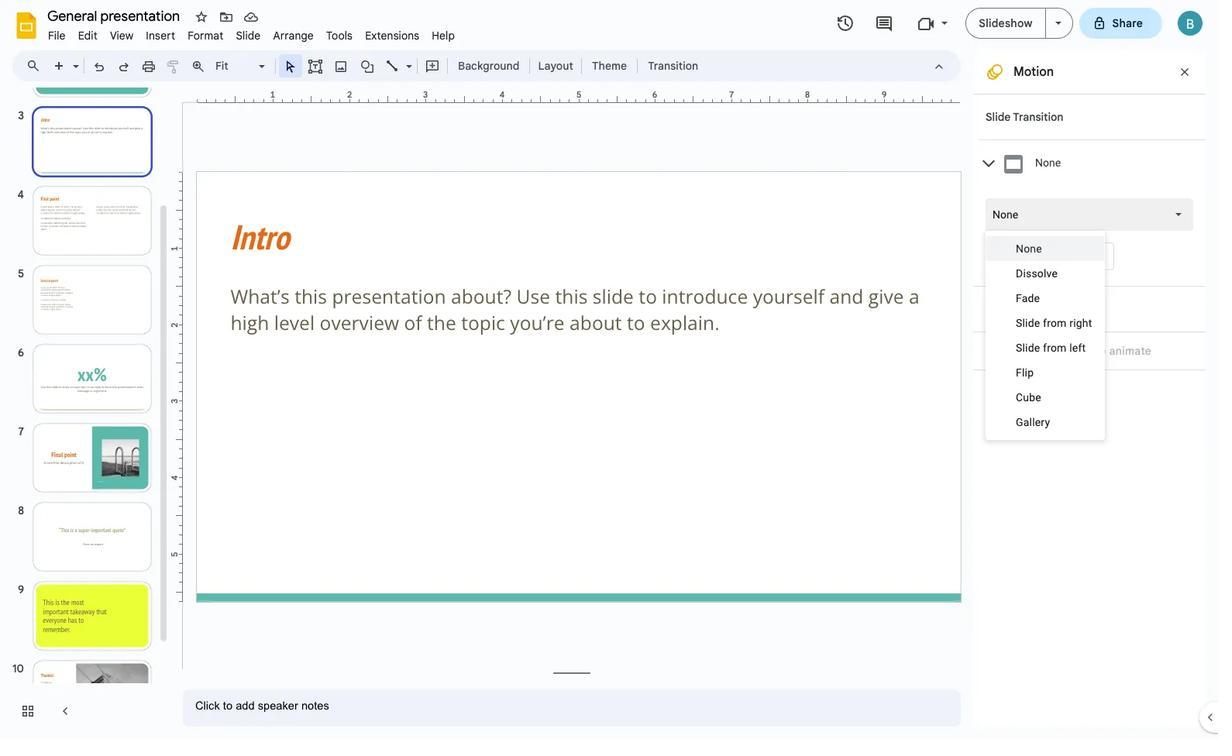 Task type: describe. For each thing, give the bounding box(es) containing it.
select
[[1007, 344, 1040, 358]]

dissolve
[[1016, 267, 1058, 280]]

file
[[48, 29, 66, 43]]

transition button
[[641, 54, 706, 78]]

view
[[110, 29, 134, 43]]

cube
[[1016, 392, 1042, 404]]

none tab
[[980, 140, 1206, 187]]

insert menu item
[[140, 26, 182, 45]]

main toolbar
[[46, 54, 706, 78]]

transition inside "button"
[[648, 59, 699, 73]]

theme button
[[585, 54, 634, 78]]

from for left
[[1044, 342, 1067, 354]]

none list box
[[986, 198, 1194, 231]]

insert image image
[[332, 55, 350, 77]]

new slide with layout image
[[69, 56, 79, 61]]

slide for slide
[[236, 29, 261, 43]]

background
[[458, 59, 520, 73]]

none inside list box
[[993, 209, 1019, 221]]

apply to all slides button
[[986, 243, 1115, 271]]

slide from right
[[1016, 317, 1093, 330]]

slides
[[1064, 250, 1091, 262]]

motion application
[[0, 0, 1219, 740]]

play
[[1006, 390, 1028, 404]]

arrange
[[273, 29, 314, 43]]

object
[[1059, 344, 1093, 358]]

slide menu item
[[230, 26, 267, 45]]

2 vertical spatial none
[[1016, 243, 1043, 255]]

view menu item
[[104, 26, 140, 45]]

help
[[432, 29, 455, 43]]

share
[[1113, 16, 1144, 30]]

slide transition
[[986, 110, 1064, 124]]

edit
[[78, 29, 98, 43]]

right
[[1070, 317, 1093, 330]]

apply
[[1010, 250, 1037, 262]]

slide for slide from left
[[1016, 342, 1041, 354]]

none inside tab
[[1036, 157, 1061, 169]]

gallery
[[1016, 416, 1051, 429]]

play button
[[986, 383, 1047, 411]]



Task type: locate. For each thing, give the bounding box(es) containing it.
1 vertical spatial none
[[993, 209, 1019, 221]]

theme
[[592, 59, 627, 73]]

background button
[[451, 54, 527, 78]]

shape image
[[359, 55, 376, 77]]

slide for slide from right
[[1016, 317, 1041, 330]]

1 horizontal spatial to
[[1096, 344, 1107, 358]]

format menu item
[[182, 26, 230, 45]]

from down animations
[[1044, 317, 1067, 330]]

format
[[188, 29, 224, 43]]

extensions
[[365, 29, 420, 43]]

file menu item
[[42, 26, 72, 45]]

layout
[[538, 59, 574, 73]]

none
[[1036, 157, 1061, 169], [993, 209, 1019, 221], [1016, 243, 1043, 255]]

none up dissolve
[[1016, 243, 1043, 255]]

to inside "button"
[[1039, 250, 1049, 262]]

presentation options image
[[1056, 22, 1062, 25]]

to
[[1039, 250, 1049, 262], [1096, 344, 1107, 358]]

Rename text field
[[42, 6, 189, 25]]

Menus field
[[19, 55, 53, 77]]

from left left
[[1044, 342, 1067, 354]]

slide from left
[[1016, 342, 1086, 354]]

left
[[1070, 342, 1086, 354]]

2 from from the top
[[1044, 342, 1067, 354]]

motion section
[[974, 50, 1206, 727]]

an
[[1043, 344, 1056, 358]]

flip
[[1016, 367, 1034, 379]]

0 vertical spatial from
[[1044, 317, 1067, 330]]

none tab panel
[[980, 187, 1206, 286]]

Star checkbox
[[191, 6, 212, 28]]

animate
[[1110, 344, 1152, 358]]

1 horizontal spatial transition
[[1014, 110, 1064, 124]]

0 horizontal spatial transition
[[648, 59, 699, 73]]

share button
[[1080, 8, 1163, 39]]

1 vertical spatial from
[[1044, 342, 1067, 354]]

tools
[[326, 29, 353, 43]]

1 from from the top
[[1044, 317, 1067, 330]]

menu bar
[[42, 20, 461, 46]]

help menu item
[[426, 26, 461, 45]]

slideshow button
[[966, 8, 1046, 39]]

to inside "button"
[[1096, 344, 1107, 358]]

slide for slide transition
[[986, 110, 1011, 124]]

extensions menu item
[[359, 26, 426, 45]]

none option
[[993, 207, 1019, 223]]

Zoom field
[[211, 55, 272, 78]]

0 vertical spatial transition
[[648, 59, 699, 73]]

to right left
[[1096, 344, 1107, 358]]

list box inside motion application
[[986, 231, 1105, 440]]

arrange menu item
[[267, 26, 320, 45]]

slide
[[236, 29, 261, 43], [986, 110, 1011, 124], [1016, 317, 1041, 330], [1016, 342, 1041, 354]]

transition
[[648, 59, 699, 73], [1014, 110, 1064, 124]]

apply to all slides
[[1010, 250, 1091, 262]]

edit menu item
[[72, 26, 104, 45]]

list box
[[986, 231, 1105, 440]]

object
[[986, 302, 1021, 316]]

layout button
[[534, 54, 578, 78]]

1 vertical spatial transition
[[1014, 110, 1064, 124]]

transition down motion
[[1014, 110, 1064, 124]]

from
[[1044, 317, 1067, 330], [1044, 342, 1067, 354]]

animations
[[1023, 302, 1080, 316]]

tools menu item
[[320, 26, 359, 45]]

menu bar banner
[[0, 0, 1219, 740]]

fade
[[1016, 292, 1041, 305]]

all
[[1051, 250, 1062, 262]]

Zoom text field
[[213, 55, 257, 77]]

select an object to animate
[[1007, 344, 1152, 358]]

insert
[[146, 29, 175, 43]]

to left all
[[1039, 250, 1049, 262]]

list box containing none
[[986, 231, 1105, 440]]

0 vertical spatial none
[[1036, 157, 1061, 169]]

from for right
[[1044, 317, 1067, 330]]

1 vertical spatial to
[[1096, 344, 1107, 358]]

0 horizontal spatial to
[[1039, 250, 1049, 262]]

none down slide transition
[[1036, 157, 1061, 169]]

select an object to animate button
[[986, 342, 1162, 361]]

transition inside motion section
[[1014, 110, 1064, 124]]

transition right theme
[[648, 59, 699, 73]]

navigation
[[0, 0, 171, 740]]

slide inside motion section
[[986, 110, 1011, 124]]

motion
[[1014, 64, 1055, 80]]

slide inside menu item
[[236, 29, 261, 43]]

slideshow
[[979, 16, 1033, 30]]

menu bar inside menu bar banner
[[42, 20, 461, 46]]

object animations
[[986, 302, 1080, 316]]

none up apply
[[993, 209, 1019, 221]]

0 vertical spatial to
[[1039, 250, 1049, 262]]

menu bar containing file
[[42, 20, 461, 46]]



Task type: vqa. For each thing, say whether or not it's contained in the screenshot.
Paragraph
no



